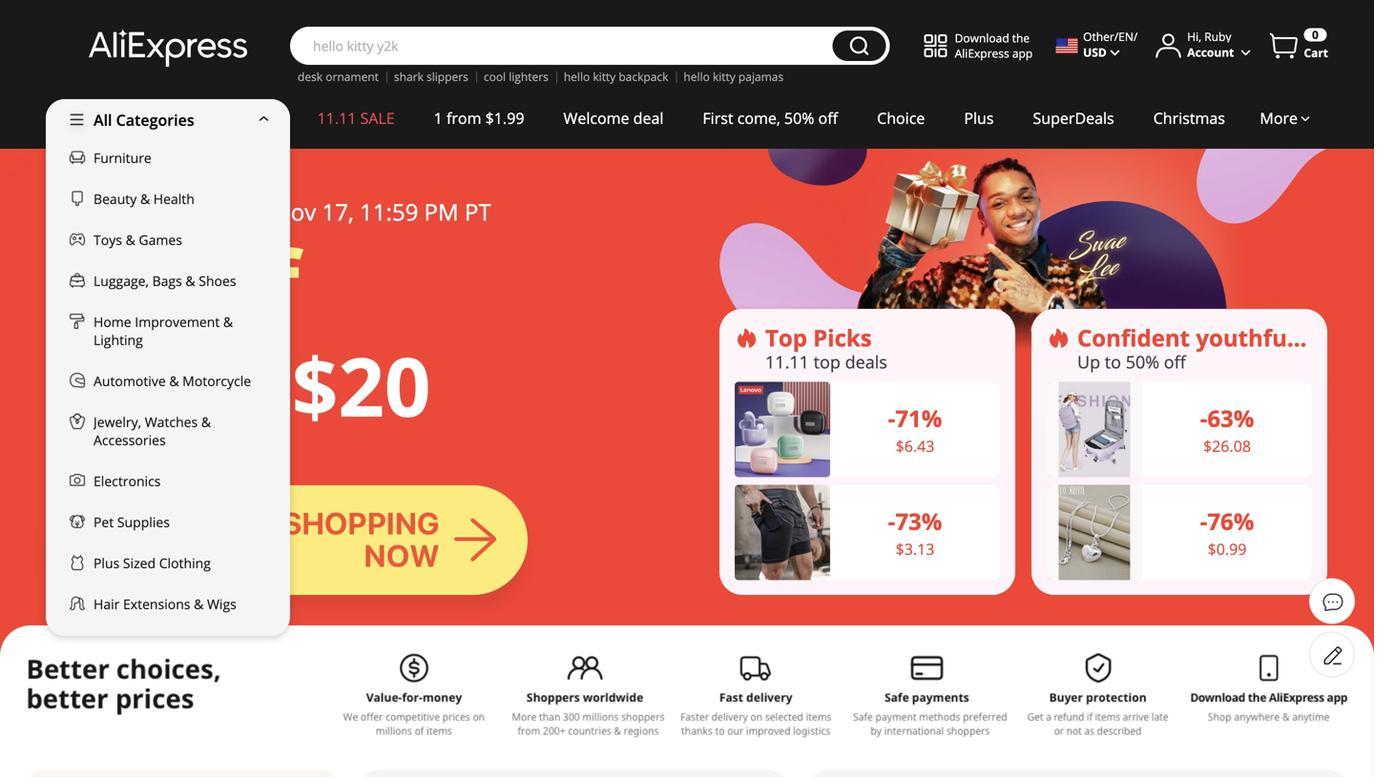 Task type: describe. For each thing, give the bounding box(es) containing it.
product image image for -63%
[[1059, 382, 1130, 478]]

top
[[765, 323, 807, 354]]

jewelry,
[[94, 413, 141, 431]]

shark slippers
[[394, 69, 468, 84]]

ornament
[[326, 69, 379, 84]]

improvement
[[135, 313, 220, 331]]

styles
[[1300, 323, 1366, 354]]

11.11 for 11.11 top deals
[[765, 350, 809, 374]]

from
[[447, 108, 481, 128]]

choice link
[[857, 99, 945, 137]]

choice
[[877, 108, 925, 128]]

1 vertical spatial off
[[173, 220, 299, 344]]

superdeals link
[[1013, 99, 1134, 137]]

home
[[94, 313, 131, 331]]

motorcycle
[[182, 372, 251, 390]]

sale
[[360, 108, 395, 128]]

pet
[[94, 513, 114, 532]]

kitty for pajamas
[[713, 69, 736, 84]]

$26.08
[[1203, 436, 1251, 457]]

health
[[153, 190, 195, 208]]

wigs
[[207, 595, 236, 614]]

first
[[703, 108, 733, 128]]

come,
[[737, 108, 780, 128]]

cool lighters
[[484, 69, 549, 84]]

usd
[[1083, 44, 1107, 60]]

order
[[149, 439, 190, 459]]

pet supplies link
[[46, 502, 290, 543]]

electronics
[[94, 472, 161, 490]]

1 from $1.99 link
[[414, 99, 544, 137]]

hi, ruby
[[1187, 29, 1231, 44]]

73%
[[895, 506, 942, 537]]

plus link
[[945, 99, 1013, 137]]

-71% $6.43
[[888, 403, 942, 457]]

cool
[[484, 69, 506, 84]]

app
[[1012, 45, 1033, 61]]

& inside jewelry, watches & accessories
[[201, 413, 211, 431]]

welcome deal
[[564, 108, 664, 128]]

picks
[[813, 323, 872, 354]]

categories
[[116, 110, 194, 130]]

backpack
[[619, 69, 668, 84]]

kitty for backpack
[[593, 69, 616, 84]]

watches
[[145, 413, 198, 431]]

11.11 sale
[[317, 108, 395, 128]]

furniture link
[[46, 137, 290, 178]]

automotive & motorcycle link
[[46, 361, 290, 402]]

pet supplies
[[94, 513, 170, 532]]

pt
[[465, 197, 491, 228]]

off for up to 50% off
[[1164, 350, 1186, 374]]

product image image for -73%
[[735, 485, 830, 581]]

$4 off
[[46, 220, 299, 344]]

top
[[814, 350, 841, 374]]

off for first come, 50% off
[[818, 108, 838, 128]]

extensions
[[123, 595, 190, 614]]

hair
[[94, 595, 120, 614]]

- for 73%
[[888, 506, 895, 537]]

automotive
[[94, 372, 166, 390]]

all
[[94, 110, 112, 130]]

50% for come,
[[784, 108, 814, 128]]

download the aliexpress app
[[955, 30, 1033, 61]]

$1.99
[[485, 108, 524, 128]]

bags
[[152, 272, 182, 290]]

confident youthful styles
[[1077, 323, 1366, 354]]

home improvement & lighting
[[94, 313, 233, 349]]

plus sized clothing
[[94, 554, 211, 573]]

11.11 sale link
[[298, 99, 414, 137]]

luggage, bags & shoes link
[[46, 261, 290, 302]]

toys & games link
[[46, 219, 290, 261]]

hello for hello kitty pajamas
[[684, 69, 710, 84]]

every $20 ( max $16 per order )
[[46, 330, 431, 459]]

every
[[46, 330, 271, 441]]

hair extensions & wigs
[[94, 595, 236, 614]]

-63% $26.08
[[1200, 403, 1254, 457]]

lighting
[[94, 331, 143, 349]]

hello kitty y2k text field
[[303, 36, 823, 55]]

beauty
[[94, 190, 137, 208]]

en
[[1119, 29, 1134, 44]]

beauty & health link
[[46, 178, 290, 219]]

& right toys on the top of the page
[[126, 231, 135, 249]]

$4
[[46, 220, 149, 344]]



Task type: locate. For each thing, give the bounding box(es) containing it.
&
[[140, 190, 150, 208], [126, 231, 135, 249], [186, 272, 195, 290], [223, 313, 233, 331], [169, 372, 179, 390], [201, 413, 211, 431], [194, 595, 204, 614]]

None button
[[833, 31, 886, 61]]

2 vertical spatial off
[[1164, 350, 1186, 374]]

$16
[[90, 439, 117, 459]]

2 hello from the left
[[684, 69, 710, 84]]

kitty left backpack
[[593, 69, 616, 84]]

first come, 50% off
[[703, 108, 838, 128]]

slippers
[[427, 69, 468, 84]]

- inside -63% $26.08
[[1200, 403, 1207, 434]]

1 horizontal spatial 50%
[[1126, 350, 1160, 374]]

deal
[[633, 108, 664, 128]]

product image image for -71%
[[735, 382, 830, 478]]

product image image
[[735, 382, 830, 478], [1059, 382, 1130, 478], [735, 485, 830, 581], [1059, 485, 1130, 581]]

shoes
[[199, 272, 236, 290]]

icon image
[[735, 327, 758, 350], [1047, 327, 1070, 350]]

0 vertical spatial off
[[818, 108, 838, 128]]

product image image for -76%
[[1059, 485, 1130, 581]]

11.11 inside 'link'
[[317, 108, 356, 128]]

- inside -76% $0.99
[[1200, 506, 1207, 537]]

toys & games
[[94, 231, 182, 249]]

0 horizontal spatial icon image
[[735, 327, 758, 350]]

1 horizontal spatial off
[[818, 108, 838, 128]]

nov 17, 11:59 pm pt
[[274, 197, 491, 228]]

71%
[[895, 403, 942, 434]]

deals
[[845, 350, 887, 374]]

0 horizontal spatial off
[[173, 220, 299, 344]]

all categories
[[94, 110, 194, 130]]

kitty left pajamas
[[713, 69, 736, 84]]

plus
[[964, 108, 994, 128], [94, 554, 120, 573]]

76%
[[1207, 506, 1254, 537]]

plus for plus
[[964, 108, 994, 128]]

1 vertical spatial 11.11
[[765, 350, 809, 374]]

up to 50% off
[[1077, 350, 1186, 374]]

hair extensions & wigs link
[[46, 584, 290, 625]]

0 vertical spatial 50%
[[784, 108, 814, 128]]

automotive & motorcycle
[[94, 372, 251, 390]]

1 horizontal spatial icon image
[[1047, 327, 1070, 350]]

to
[[1105, 350, 1121, 374]]

other/ en /
[[1083, 29, 1138, 44]]

plus inside plus link
[[964, 108, 994, 128]]

1 kitty from the left
[[593, 69, 616, 84]]

2 horizontal spatial off
[[1164, 350, 1186, 374]]

shark
[[394, 69, 424, 84]]

hello kitty pajamas
[[684, 69, 784, 84]]

-
[[888, 403, 895, 434], [1200, 403, 1207, 434], [888, 506, 895, 537], [1200, 506, 1207, 537]]

jewelry, watches & accessories
[[94, 413, 211, 449]]

1 horizontal spatial kitty
[[713, 69, 736, 84]]

supplies
[[117, 513, 170, 532]]

2 icon image from the left
[[1047, 327, 1070, 350]]

pm
[[424, 197, 459, 228]]

top picks
[[765, 323, 872, 354]]

1 vertical spatial 50%
[[1126, 350, 1160, 374]]

sized
[[123, 554, 156, 573]]

max
[[55, 439, 86, 459]]

furniture
[[94, 149, 152, 167]]

cool lighters link
[[484, 69, 549, 84]]

& down shoes
[[223, 313, 233, 331]]

1 horizontal spatial 11.11
[[765, 350, 809, 374]]

0 vertical spatial 11.11
[[317, 108, 356, 128]]

0 horizontal spatial 11.11
[[317, 108, 356, 128]]

& inside 'link'
[[140, 190, 150, 208]]

11.11 left sale
[[317, 108, 356, 128]]

plus inside plus sized clothing link
[[94, 554, 120, 573]]

hello up first
[[684, 69, 710, 84]]

0 horizontal spatial kitty
[[593, 69, 616, 84]]

superdeals
[[1033, 108, 1114, 128]]

hello for hello kitty backpack
[[564, 69, 590, 84]]

hello down hello kitty y2k text box
[[564, 69, 590, 84]]

(
[[46, 439, 51, 459]]

aliexpress
[[955, 45, 1009, 61]]

christmas link
[[1134, 99, 1245, 137]]

0 horizontal spatial 50%
[[784, 108, 814, 128]]

hi,
[[1187, 29, 1202, 44]]

$3.13
[[896, 539, 935, 560]]

50% right come,
[[784, 108, 814, 128]]

ruby
[[1205, 29, 1231, 44]]

luggage, bags & shoes
[[94, 272, 236, 290]]

- inside -73% $3.13
[[888, 506, 895, 537]]

-73% $3.13
[[888, 506, 942, 560]]

up
[[1077, 350, 1100, 374]]

desk
[[298, 69, 323, 84]]

1 horizontal spatial plus
[[964, 108, 994, 128]]

& right watches
[[201, 413, 211, 431]]

lighters
[[509, 69, 549, 84]]

& left health
[[140, 190, 150, 208]]

toys
[[94, 231, 122, 249]]

1 horizontal spatial hello
[[684, 69, 710, 84]]

plus down aliexpress
[[964, 108, 994, 128]]

0 vertical spatial plus
[[964, 108, 994, 128]]

jewelry, watches & accessories link
[[46, 402, 290, 461]]

icon image for top
[[735, 327, 758, 350]]

icon image for confident
[[1047, 327, 1070, 350]]

games
[[139, 231, 182, 249]]

plus for plus sized clothing
[[94, 554, 120, 573]]

50% right "to"
[[1126, 350, 1160, 374]]

hello kitty backpack link
[[564, 69, 668, 84]]

2 kitty from the left
[[713, 69, 736, 84]]

0 cart
[[1304, 27, 1328, 61]]

luggage,
[[94, 272, 149, 290]]

& up watches
[[169, 372, 179, 390]]

icon image left the 'confident'
[[1047, 327, 1070, 350]]

1 icon image from the left
[[735, 327, 758, 350]]

1 vertical spatial plus
[[94, 554, 120, 573]]

per
[[121, 439, 145, 459]]

- inside -71% $6.43
[[888, 403, 895, 434]]

hello kitty backpack
[[564, 69, 668, 84]]

0
[[1312, 27, 1319, 42]]

welcome
[[564, 108, 629, 128]]

)
[[194, 439, 199, 459]]

& inside 'link'
[[186, 272, 195, 290]]

account
[[1187, 44, 1234, 60]]

welcome deal link
[[544, 99, 683, 137]]

11.11 for 11.11 sale
[[317, 108, 356, 128]]

50%
[[784, 108, 814, 128], [1126, 350, 1160, 374]]

& right the bags
[[186, 272, 195, 290]]

desk ornament
[[298, 69, 379, 84]]

/
[[1134, 29, 1138, 44]]

11.11
[[317, 108, 356, 128], [765, 350, 809, 374]]

pajamas
[[739, 69, 784, 84]]

1 hello from the left
[[564, 69, 590, 84]]

63%
[[1207, 403, 1254, 434]]

$20
[[292, 330, 431, 441]]

first come, 50% off link
[[683, 99, 857, 137]]

& left wigs
[[194, 595, 204, 614]]

clothing
[[159, 554, 211, 573]]

- for 71%
[[888, 403, 895, 434]]

more
[[1260, 108, 1298, 128]]

cart
[[1304, 45, 1328, 61]]

0 horizontal spatial hello
[[564, 69, 590, 84]]

hello kitty pajamas link
[[684, 69, 784, 84]]

1 from $1.99
[[434, 108, 524, 128]]

50% for to
[[1126, 350, 1160, 374]]

icon image left top
[[735, 327, 758, 350]]

- for 76%
[[1200, 506, 1207, 537]]

plus left sized
[[94, 554, 120, 573]]

kitty
[[593, 69, 616, 84], [713, 69, 736, 84]]

youthful
[[1196, 323, 1294, 354]]

11.11 left top
[[765, 350, 809, 374]]

0 horizontal spatial plus
[[94, 554, 120, 573]]

& inside home improvement & lighting
[[223, 313, 233, 331]]

- for 63%
[[1200, 403, 1207, 434]]



Task type: vqa. For each thing, say whether or not it's contained in the screenshot.
- corresponding to 63%
yes



